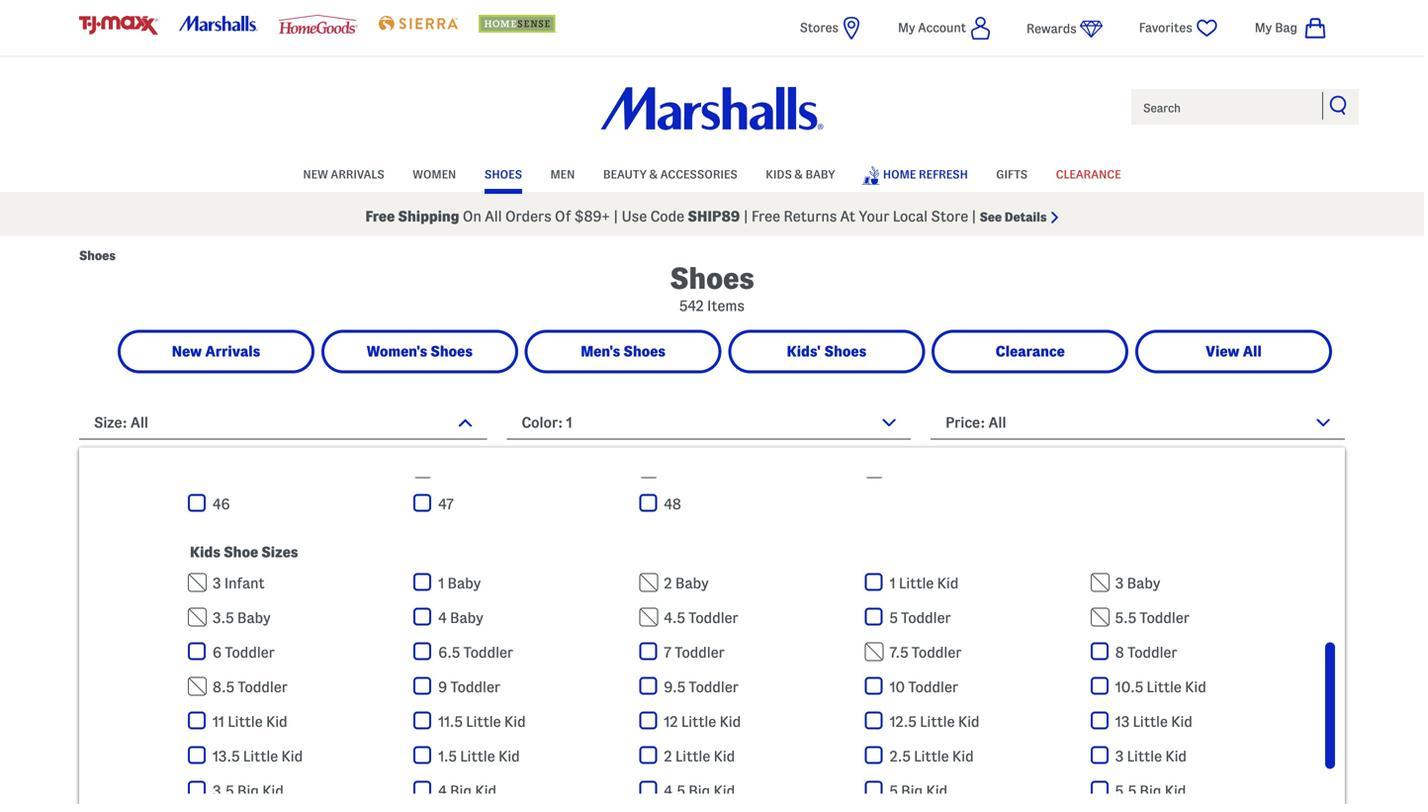 Task type: locate. For each thing, give the bounding box(es) containing it.
toddler right 8
[[1128, 644, 1178, 661]]

little for 3
[[1127, 748, 1162, 765]]

0 horizontal spatial new arrivals
[[172, 343, 260, 360]]

new inside 'banner'
[[303, 168, 328, 181]]

menu bar
[[79, 156, 1345, 192]]

little inside 2.5 little kid option
[[914, 748, 949, 765]]

1 for 1 little kid
[[890, 575, 896, 591]]

1 horizontal spatial new
[[303, 168, 328, 181]]

toddler up 12 little kid
[[689, 679, 739, 695]]

kid down 13.5 little kid
[[262, 783, 284, 799]]

$89+
[[574, 208, 610, 225]]

kid down 13 little kid
[[1166, 748, 1187, 765]]

| right the ship89
[[744, 208, 748, 225]]

0 vertical spatial new arrivals
[[303, 168, 385, 181]]

1 vertical spatial new
[[172, 343, 202, 360]]

&
[[650, 168, 658, 181], [795, 168, 803, 181]]

13 little kid option
[[1091, 712, 1316, 731]]

marshalls.com image
[[179, 16, 258, 31]]

10.5 little kid option
[[1091, 677, 1316, 697]]

1 horizontal spatial |
[[744, 208, 748, 225]]

0 vertical spatial clearance link
[[1056, 158, 1121, 188]]

big down the 1.5
[[450, 783, 472, 799]]

2 my from the left
[[1255, 21, 1272, 35]]

all right on
[[485, 208, 502, 225]]

toddler for 7 toddler
[[675, 644, 725, 661]]

kid inside "option"
[[504, 714, 526, 730]]

1 right color:
[[566, 414, 572, 431]]

baby
[[806, 168, 836, 181], [448, 575, 481, 591], [450, 610, 483, 626]]

little right the 1.5
[[460, 748, 495, 765]]

7 toddler option
[[639, 642, 865, 662]]

account
[[918, 21, 966, 35]]

0 vertical spatial new arrivals link
[[303, 158, 385, 188]]

5.5 big kid
[[1115, 783, 1186, 799]]

little right the 12 at left
[[681, 714, 716, 730]]

1 & from the left
[[650, 168, 658, 181]]

kid for 12 little kid
[[720, 714, 741, 730]]

little for 10.5
[[1147, 679, 1182, 695]]

9.5 toddler
[[664, 679, 739, 695]]

1 vertical spatial new arrivals
[[172, 343, 260, 360]]

kid up 13 little kid option on the right
[[1185, 679, 1207, 695]]

1 vertical spatial 5
[[890, 783, 898, 799]]

1.5
[[438, 748, 457, 765]]

my
[[898, 21, 915, 35], [1255, 21, 1272, 35]]

11 little kid option
[[188, 712, 414, 731]]

men's shoes link
[[528, 333, 719, 370]]

kid for 13 little kid
[[1171, 714, 1193, 730]]

new arrivals link for women
[[303, 158, 385, 188]]

5 big from the left
[[1140, 783, 1162, 799]]

kid for 1.5 little kid
[[498, 748, 520, 765]]

toddler for 9.5 toddler
[[689, 679, 739, 695]]

free left shipping
[[365, 208, 395, 225]]

kid inside 'option'
[[714, 783, 735, 799]]

little right 11
[[228, 714, 263, 730]]

little for 11.5
[[466, 714, 501, 730]]

kid up 4 big kid option
[[498, 748, 520, 765]]

0 horizontal spatial option
[[188, 459, 414, 479]]

toddler for 8 toddler
[[1128, 644, 1178, 661]]

men
[[550, 168, 575, 181]]

shoes inside menu bar
[[484, 168, 522, 181]]

my account
[[898, 21, 966, 35]]

12.5 little kid
[[890, 714, 980, 730]]

8 toddler
[[1115, 644, 1178, 661]]

3 big from the left
[[689, 783, 710, 799]]

new arrivals inside menu bar
[[303, 168, 385, 181]]

kid for 5.5 big kid
[[1165, 783, 1186, 799]]

baby inside 1 baby option
[[448, 575, 481, 591]]

arrivals inside menu bar
[[331, 168, 385, 181]]

6.5 toddler
[[438, 644, 513, 661]]

little inside 11 little kid option
[[228, 714, 263, 730]]

little for 12.5
[[920, 714, 955, 730]]

little inside 13.5 little kid option
[[243, 748, 278, 765]]

11.5
[[438, 714, 463, 730]]

little inside the 12.5 little kid option
[[920, 714, 955, 730]]

1 vertical spatial new arrivals link
[[121, 333, 312, 370]]

little right 10.5
[[1147, 679, 1182, 695]]

rewards
[[1027, 22, 1077, 36]]

2.5 little kid option
[[865, 746, 1091, 766]]

0 vertical spatial kids
[[766, 168, 792, 181]]

my account link
[[898, 16, 991, 41]]

size: all
[[94, 414, 148, 431]]

| left use
[[614, 208, 618, 225]]

kids left shoe
[[190, 544, 220, 560]]

5 inside option
[[890, 783, 898, 799]]

11 little kid
[[213, 714, 288, 730]]

toddler right 6
[[225, 644, 275, 661]]

2 & from the left
[[795, 168, 803, 181]]

my left "bag"
[[1255, 21, 1272, 35]]

kids shoe sizes group
[[173, 573, 1325, 804]]

1 horizontal spatial 1
[[566, 414, 572, 431]]

12 little kid
[[664, 714, 741, 730]]

new arrivals
[[303, 168, 385, 181], [172, 343, 260, 360]]

my left account
[[898, 21, 915, 35]]

menu bar containing new arrivals
[[79, 156, 1345, 192]]

kid for 11 little kid
[[266, 714, 288, 730]]

all right price:
[[989, 414, 1006, 431]]

toddler inside option
[[909, 679, 959, 695]]

13.5 little kid
[[213, 748, 303, 765]]

baby up returns
[[806, 168, 836, 181]]

clearance link up price: all
[[935, 333, 1126, 370]]

0 vertical spatial 5
[[890, 610, 898, 626]]

1 vertical spatial baby
[[448, 575, 481, 591]]

5 down 2.5
[[890, 783, 898, 799]]

little inside 13 little kid option
[[1133, 714, 1168, 730]]

on
[[463, 208, 482, 225]]

2 big from the left
[[450, 783, 472, 799]]

13.5
[[213, 748, 240, 765]]

1 | from the left
[[614, 208, 618, 225]]

kids for kids & baby
[[766, 168, 792, 181]]

47
[[438, 496, 454, 512]]

little right 13.5 at the left bottom of the page
[[243, 748, 278, 765]]

0 horizontal spatial 1
[[438, 575, 444, 591]]

baby up 4 baby
[[448, 575, 481, 591]]

13.5 little kid option
[[188, 746, 414, 766]]

1 horizontal spatial &
[[795, 168, 803, 181]]

0 horizontal spatial my
[[898, 21, 915, 35]]

little right 2.5
[[914, 748, 949, 765]]

big right 3.5 in the left bottom of the page
[[237, 783, 259, 799]]

little right 3
[[1127, 748, 1162, 765]]

0 horizontal spatial kids
[[190, 544, 220, 560]]

3 little kid
[[1115, 748, 1187, 765]]

4 up 6.5
[[438, 610, 447, 626]]

free left returns
[[752, 208, 780, 225]]

kid for 4 big kid
[[475, 783, 497, 799]]

4 for 4 baby
[[438, 610, 447, 626]]

kid up 13.5 little kid
[[266, 714, 288, 730]]

little for 1
[[899, 575, 934, 591]]

1 my from the left
[[898, 21, 915, 35]]

1 horizontal spatial my
[[1255, 21, 1272, 35]]

all for view all
[[1243, 343, 1262, 360]]

3.5
[[213, 783, 234, 799]]

1 up 4 baby
[[438, 575, 444, 591]]

0 horizontal spatial |
[[614, 208, 618, 225]]

& for beauty
[[650, 168, 658, 181]]

1 for 1 baby
[[438, 575, 444, 591]]

kid down '1.5 little kid'
[[475, 783, 497, 799]]

4 inside 4 big kid option
[[438, 783, 447, 799]]

1 horizontal spatial free
[[752, 208, 780, 225]]

5 for 5 big kid
[[890, 783, 898, 799]]

little inside '3 little kid' option
[[1127, 748, 1162, 765]]

little right 2
[[675, 748, 710, 765]]

banner containing free shipping
[[0, 0, 1424, 236]]

kid up 2 little kid option
[[720, 714, 741, 730]]

little inside 1 little kid option
[[899, 575, 934, 591]]

toddler up 12.5 little kid
[[909, 679, 959, 695]]

5 down 1 little kid
[[890, 610, 898, 626]]

kids'
[[787, 343, 821, 360]]

baby down 1 baby
[[450, 610, 483, 626]]

1 vertical spatial kids
[[190, 544, 220, 560]]

favorites link
[[1139, 16, 1220, 41]]

kid up 1.5 little kid option at the left bottom of the page
[[504, 714, 526, 730]]

little inside 1.5 little kid option
[[460, 748, 495, 765]]

542
[[680, 298, 704, 314]]

clearance link
[[1056, 158, 1121, 188], [935, 333, 1126, 370]]

1 little kid
[[890, 575, 959, 591]]

little inside 2 little kid option
[[675, 748, 710, 765]]

clearance link right gifts link
[[1056, 158, 1121, 188]]

13
[[1115, 714, 1130, 730]]

kid down 2.5 little kid
[[926, 783, 948, 799]]

0 horizontal spatial new
[[172, 343, 202, 360]]

1 up 5 toddler at bottom
[[890, 575, 896, 591]]

5 inside 5 toddler option
[[890, 610, 898, 626]]

1 vertical spatial arrivals
[[205, 343, 260, 360]]

clearance right 'gifts' on the right top of page
[[1056, 168, 1121, 181]]

group containing 46
[[173, 321, 1325, 534]]

home refresh
[[883, 168, 968, 181]]

orders
[[505, 208, 552, 225]]

4.5 big kid
[[664, 783, 735, 799]]

2 vertical spatial baby
[[450, 610, 483, 626]]

1 horizontal spatial kids
[[766, 168, 792, 181]]

kid up 5 toddler at bottom
[[937, 575, 959, 591]]

4 for 4 big kid
[[438, 783, 447, 799]]

little right 11.5
[[466, 714, 501, 730]]

10 toddler option
[[865, 677, 1091, 697]]

little inside 10.5 little kid option
[[1147, 679, 1182, 695]]

clearance up price: all
[[996, 343, 1065, 360]]

home refresh link
[[862, 156, 968, 191]]

women's
[[367, 343, 427, 360]]

big inside option
[[237, 783, 259, 799]]

men's shoes
[[581, 343, 666, 360]]

8 toddler option
[[1091, 642, 1316, 662]]

1 4 from the top
[[438, 610, 447, 626]]

2.5
[[890, 748, 911, 765]]

of
[[555, 208, 571, 225]]

kid up 3.5 big kid option
[[281, 748, 303, 765]]

little right 13
[[1133, 714, 1168, 730]]

1 horizontal spatial new arrivals
[[303, 168, 385, 181]]

use
[[622, 208, 647, 225]]

kid inside option
[[1171, 714, 1193, 730]]

kids
[[766, 168, 792, 181], [190, 544, 220, 560]]

kids for kids shoe sizes
[[190, 544, 220, 560]]

group
[[173, 321, 1325, 534]]

big down 2.5
[[901, 783, 923, 799]]

0 horizontal spatial free
[[365, 208, 395, 225]]

& right beauty
[[650, 168, 658, 181]]

little up 5 toddler at bottom
[[899, 575, 934, 591]]

marquee
[[0, 197, 1424, 236]]

0 vertical spatial baby
[[806, 168, 836, 181]]

local
[[893, 208, 928, 225]]

toddler down 1 little kid
[[901, 610, 951, 626]]

sierra.com image
[[379, 16, 458, 31]]

all right view
[[1243, 343, 1262, 360]]

0 horizontal spatial &
[[650, 168, 658, 181]]

kid down the 3 little kid
[[1165, 783, 1186, 799]]

marquee containing free shipping
[[0, 197, 1424, 236]]

1
[[566, 414, 572, 431], [438, 575, 444, 591], [890, 575, 896, 591]]

2
[[664, 748, 672, 765]]

47 option
[[414, 494, 639, 514]]

0 vertical spatial new
[[303, 168, 328, 181]]

1 big from the left
[[237, 783, 259, 799]]

0 horizontal spatial arrivals
[[205, 343, 260, 360]]

2 5 from the top
[[890, 783, 898, 799]]

view all link
[[1138, 333, 1329, 370]]

baby inside '4 baby' option
[[450, 610, 483, 626]]

little for 13
[[1133, 714, 1168, 730]]

1 vertical spatial clearance link
[[935, 333, 1126, 370]]

12.5 little kid option
[[865, 712, 1091, 731]]

kid up 2.5 little kid option
[[958, 714, 980, 730]]

1 horizontal spatial arrivals
[[331, 168, 385, 181]]

1 horizontal spatial option
[[1091, 459, 1316, 479]]

8
[[1115, 644, 1124, 661]]

little
[[899, 575, 934, 591], [1147, 679, 1182, 695], [228, 714, 263, 730], [466, 714, 501, 730], [681, 714, 716, 730], [920, 714, 955, 730], [1133, 714, 1168, 730], [243, 748, 278, 765], [460, 748, 495, 765], [675, 748, 710, 765], [914, 748, 949, 765], [1127, 748, 1162, 765]]

kid down 10.5 little kid
[[1171, 714, 1193, 730]]

little inside 11.5 little kid "option"
[[466, 714, 501, 730]]

all right size:
[[131, 414, 148, 431]]

9 toddler option
[[414, 677, 639, 697]]

2 horizontal spatial 1
[[890, 575, 896, 591]]

& up returns
[[795, 168, 803, 181]]

toddler right 7
[[675, 644, 725, 661]]

4 down the 1.5
[[438, 783, 447, 799]]

2 4 from the top
[[438, 783, 447, 799]]

0 vertical spatial arrivals
[[331, 168, 385, 181]]

option
[[188, 459, 414, 479], [1091, 459, 1316, 479]]

at
[[840, 208, 856, 225]]

kid for 12.5 little kid
[[958, 714, 980, 730]]

4 inside '4 baby' option
[[438, 610, 447, 626]]

gifts
[[996, 168, 1028, 181]]

toddler
[[901, 610, 951, 626], [225, 644, 275, 661], [463, 644, 513, 661], [675, 644, 725, 661], [1128, 644, 1178, 661], [451, 679, 501, 695], [689, 679, 739, 695], [909, 679, 959, 695]]

gifts link
[[996, 158, 1028, 188]]

toddler inside "option"
[[675, 644, 725, 661]]

little inside 12 little kid option
[[681, 714, 716, 730]]

toddler right 6.5
[[463, 644, 513, 661]]

all
[[485, 208, 502, 225], [1243, 343, 1262, 360], [131, 414, 148, 431], [989, 414, 1006, 431]]

1 5 from the top
[[890, 610, 898, 626]]

toddler for 5 toddler
[[901, 610, 951, 626]]

kids inside menu bar
[[766, 168, 792, 181]]

12
[[664, 714, 678, 730]]

accessories
[[660, 168, 738, 181]]

men's
[[581, 343, 620, 360]]

new arrivals for women's shoes
[[172, 343, 260, 360]]

kid down the 2 little kid
[[714, 783, 735, 799]]

free shipping on all orders of $89+ | use code ship89 | free returns at your local store | see details
[[365, 208, 1047, 225]]

toddler for 6.5 toddler
[[463, 644, 513, 661]]

new for women's shoes
[[172, 343, 202, 360]]

kid down 12 little kid
[[714, 748, 735, 765]]

None submit
[[1329, 95, 1349, 115]]

little right the 12.5
[[920, 714, 955, 730]]

1 vertical spatial 4
[[438, 783, 447, 799]]

list box
[[173, 281, 1335, 804]]

new arrivals link
[[303, 158, 385, 188], [121, 333, 312, 370]]

kid up the 5 big kid option
[[952, 748, 974, 765]]

big right 5.5
[[1140, 783, 1162, 799]]

big
[[237, 783, 259, 799], [450, 783, 472, 799], [689, 783, 710, 799], [901, 783, 923, 799], [1140, 783, 1162, 799]]

0 vertical spatial 4
[[438, 610, 447, 626]]

toddler right 9 at the left bottom of page
[[451, 679, 501, 695]]

beauty & accessories link
[[603, 158, 738, 188]]

big right 4.5
[[689, 783, 710, 799]]

kid for 10.5 little kid
[[1185, 679, 1207, 695]]

toddler for 10 toddler
[[909, 679, 959, 695]]

9 toddler
[[438, 679, 501, 695]]

big inside 'option'
[[689, 783, 710, 799]]

3 little kid option
[[1091, 746, 1316, 766]]

price: all
[[946, 414, 1006, 431]]

2.5 little kid
[[890, 748, 974, 765]]

2 little kid option
[[639, 746, 865, 766]]

4 big from the left
[[901, 783, 923, 799]]

kids' shoes link
[[731, 333, 922, 370]]

new arrivals link for women's shoes
[[121, 333, 312, 370]]

kids up returns
[[766, 168, 792, 181]]

homegoods.com image
[[279, 15, 358, 33]]

5
[[890, 610, 898, 626], [890, 783, 898, 799]]

banner
[[0, 0, 1424, 236]]

kids & baby
[[766, 168, 836, 181]]

little for 2.5
[[914, 748, 949, 765]]

6.5
[[438, 644, 460, 661]]

11.5 little kid option
[[414, 712, 639, 731]]

6 toddler option
[[188, 642, 414, 662]]



Task type: vqa. For each thing, say whether or not it's contained in the screenshot.
THE 7 TODDLER
yes



Task type: describe. For each thing, give the bounding box(es) containing it.
1 baby
[[438, 575, 481, 591]]

kid for 2 little kid
[[714, 748, 735, 765]]

little for 13.5
[[243, 748, 278, 765]]

kid for 1 little kid
[[937, 575, 959, 591]]

10
[[890, 679, 905, 695]]

size:
[[94, 414, 127, 431]]

6
[[213, 644, 222, 661]]

kid for 3 little kid
[[1166, 748, 1187, 765]]

little for 2
[[675, 748, 710, 765]]

little for 12
[[681, 714, 716, 730]]

6.5 toddler option
[[414, 642, 639, 662]]

46
[[213, 496, 230, 512]]

marshalls home image
[[601, 87, 823, 130]]

4 big kid option
[[414, 781, 639, 801]]

tjmaxx.com image
[[79, 16, 158, 35]]

2 option from the left
[[1091, 459, 1316, 479]]

beauty & accessories
[[603, 168, 738, 181]]

kid for 4.5 big kid
[[714, 783, 735, 799]]

store |
[[931, 208, 976, 225]]

home
[[883, 168, 916, 181]]

10.5
[[1115, 679, 1143, 695]]

color: 1
[[522, 414, 572, 431]]

2 little kid
[[664, 748, 735, 765]]

women's shoes link
[[324, 333, 515, 370]]

little for 11
[[228, 714, 263, 730]]

big for 3.5
[[237, 783, 259, 799]]

shoe
[[224, 544, 258, 560]]

men link
[[550, 158, 575, 188]]

my for my account
[[898, 21, 915, 35]]

3.5 big kid option
[[188, 781, 414, 801]]

5 for 5 toddler
[[890, 610, 898, 626]]

returns
[[784, 208, 837, 225]]

view
[[1206, 343, 1240, 360]]

refresh
[[919, 168, 968, 181]]

baby inside kids & baby link
[[806, 168, 836, 181]]

stores link
[[800, 16, 863, 41]]

4 baby option
[[414, 608, 639, 628]]

48
[[664, 496, 681, 512]]

all for price: all
[[989, 414, 1006, 431]]

& for kids
[[795, 168, 803, 181]]

1 vertical spatial clearance
[[996, 343, 1065, 360]]

details
[[1005, 210, 1047, 224]]

list box containing 46
[[173, 281, 1335, 804]]

arrivals for women's shoes
[[205, 343, 260, 360]]

2 | from the left
[[744, 208, 748, 225]]

bag
[[1275, 21, 1298, 35]]

7 toddler
[[664, 644, 725, 661]]

4.5 big kid option
[[639, 781, 865, 801]]

shoes 542 items
[[670, 262, 754, 314]]

my bag link
[[1255, 16, 1327, 41]]

women link
[[413, 158, 456, 188]]

big for 4.5
[[689, 783, 710, 799]]

12.5
[[890, 714, 917, 730]]

10 toddler
[[890, 679, 959, 695]]

price:
[[946, 414, 985, 431]]

sizes
[[261, 544, 298, 560]]

homesense.com image
[[479, 15, 558, 32]]

baby for 4 baby
[[450, 610, 483, 626]]

11.5 little kid
[[438, 714, 526, 730]]

code
[[650, 208, 684, 225]]

shipping
[[398, 208, 459, 225]]

women's shoes
[[367, 343, 473, 360]]

all for size: all
[[131, 414, 148, 431]]

kid for 11.5 little kid
[[504, 714, 526, 730]]

11
[[213, 714, 224, 730]]

see details link
[[980, 210, 1059, 224]]

5 big kid
[[890, 783, 948, 799]]

12 little kid option
[[639, 712, 865, 731]]

3.5 big kid
[[213, 783, 284, 799]]

toddler for 9 toddler
[[451, 679, 501, 695]]

1.5 little kid
[[438, 748, 520, 765]]

shoes link
[[484, 158, 522, 188]]

1 little kid option
[[865, 573, 1091, 593]]

new for women
[[303, 168, 328, 181]]

2 free from the left
[[752, 208, 780, 225]]

5 toddler option
[[865, 608, 1091, 628]]

menu bar inside 'banner'
[[79, 156, 1345, 192]]

5 big kid option
[[865, 781, 1091, 801]]

9
[[438, 679, 447, 695]]

4.5
[[664, 783, 685, 799]]

9.5 toddler option
[[639, 677, 865, 697]]

13 little kid
[[1115, 714, 1193, 730]]

kid for 13.5 little kid
[[281, 748, 303, 765]]

new arrivals for women
[[303, 168, 385, 181]]

9.5
[[664, 679, 685, 695]]

arrivals for women
[[331, 168, 385, 181]]

little for 1.5
[[460, 748, 495, 765]]

5 toddler
[[890, 610, 951, 626]]

group inside list box
[[173, 321, 1325, 534]]

rewards link
[[1027, 17, 1104, 42]]

favorites
[[1139, 21, 1193, 35]]

Search text field
[[1130, 87, 1361, 127]]

4 baby
[[438, 610, 483, 626]]

toddler for 6 toddler
[[225, 644, 275, 661]]

1.5 little kid option
[[414, 746, 639, 766]]

3
[[1115, 748, 1124, 765]]

your
[[859, 208, 890, 225]]

46 option
[[188, 494, 414, 514]]

women
[[413, 168, 456, 181]]

kid for 2.5 little kid
[[952, 748, 974, 765]]

big for 4
[[450, 783, 472, 799]]

kids shoe sizes
[[190, 544, 298, 560]]

kid for 3.5 big kid
[[262, 783, 284, 799]]

big for 5
[[901, 783, 923, 799]]

big for 5.5
[[1140, 783, 1162, 799]]

1 option from the left
[[188, 459, 414, 479]]

kids' shoes
[[787, 343, 867, 360]]

stores
[[800, 21, 839, 35]]

10.5 little kid
[[1115, 679, 1207, 695]]

items
[[707, 298, 745, 314]]

my for my bag
[[1255, 21, 1272, 35]]

6 toddler
[[213, 644, 275, 661]]

48 option
[[639, 494, 865, 514]]

baby for 1 baby
[[448, 575, 481, 591]]

1 free from the left
[[365, 208, 395, 225]]

4 big kid
[[438, 783, 497, 799]]

color:
[[522, 414, 563, 431]]

0 vertical spatial clearance
[[1056, 168, 1121, 181]]

view all
[[1206, 343, 1262, 360]]

5.5 big kid option
[[1091, 781, 1316, 801]]

1 baby option
[[414, 573, 639, 593]]

site search search field
[[1130, 87, 1361, 127]]

see
[[980, 210, 1002, 224]]

kid for 5 big kid
[[926, 783, 948, 799]]

none submit inside site search search box
[[1329, 95, 1349, 115]]



